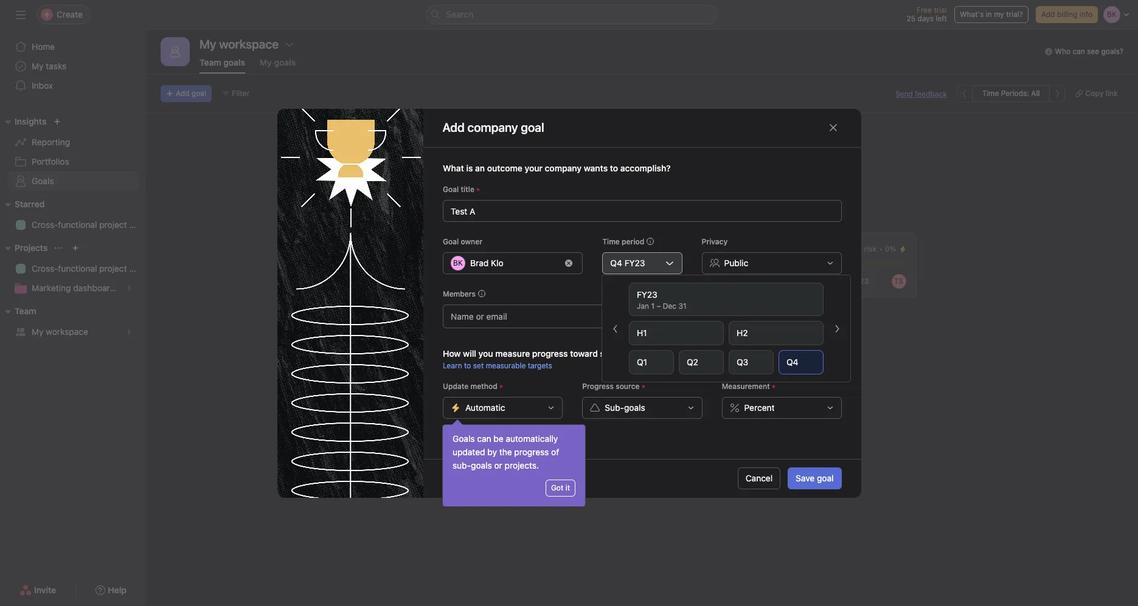 Task type: vqa. For each thing, say whether or not it's contained in the screenshot.


Task type: locate. For each thing, give the bounding box(es) containing it.
q4 for q4 fy23
[[611, 258, 622, 268]]

project up dashboards
[[99, 264, 127, 274]]

team down marketing
[[15, 306, 36, 317]]

0 horizontal spatial to
[[464, 361, 471, 370]]

public button
[[702, 252, 842, 274]]

goal for add goal
[[192, 89, 206, 98]]

add inside dialog
[[443, 121, 465, 135]]

the
[[500, 447, 512, 458]]

goal left the owner
[[443, 237, 459, 246]]

to
[[477, 163, 484, 173], [464, 361, 471, 370]]

cross-functional project plan link up marketing dashboards
[[7, 259, 146, 279]]

2 plan from the top
[[129, 264, 146, 274]]

cross- up marketing
[[32, 264, 58, 274]]

your left and
[[525, 163, 543, 173]]

save goal
[[796, 474, 834, 484]]

progress inside goals can be automatically updated by the progress of sub-goals or projects.
[[515, 447, 549, 458]]

h1
[[637, 328, 647, 338]]

goals link
[[7, 172, 139, 191]]

add billing info
[[1042, 10, 1093, 19]]

to left set
[[464, 361, 471, 370]]

1 goal from the top
[[443, 185, 459, 194]]

progress
[[532, 349, 568, 359], [515, 447, 549, 458]]

0 vertical spatial goal
[[192, 89, 206, 98]]

0 vertical spatial progress
[[532, 349, 568, 359]]

1
[[652, 302, 655, 311]]

automatic
[[465, 403, 505, 413]]

progress down automatically
[[515, 447, 549, 458]]

q4 down time
[[611, 258, 622, 268]]

1 vertical spatial project
[[99, 264, 127, 274]]

can left edit.
[[742, 163, 757, 173]]

of
[[552, 447, 560, 458]]

teams element
[[0, 301, 146, 345]]

home link
[[7, 37, 139, 57]]

team for team
[[15, 306, 36, 317]]

goals down portfolios
[[32, 176, 54, 186]]

1 horizontal spatial company
[[545, 163, 582, 173]]

can inside goals can be automatically updated by the progress of sub-goals or projects.
[[477, 434, 492, 444]]

0 vertical spatial can
[[1073, 47, 1086, 56]]

link
[[1106, 89, 1119, 98]]

2 vertical spatial goals
[[453, 434, 475, 444]]

progress
[[582, 382, 614, 391]]

can
[[1073, 47, 1086, 56], [742, 163, 757, 173], [477, 434, 492, 444]]

klo
[[491, 258, 504, 268]]

trial
[[935, 5, 948, 15]]

goals
[[224, 57, 245, 68], [274, 57, 296, 68], [624, 403, 645, 413], [471, 461, 492, 471]]

1 horizontal spatial required image
[[640, 383, 647, 391]]

can left be
[[477, 434, 492, 444]]

q1
[[637, 357, 648, 368]]

goals can be automatically updated by the progress of sub-goals or projects. tooltip
[[443, 422, 586, 507]]

close this dialog image
[[829, 123, 839, 133]]

1 cross-functional project plan link from the top
[[7, 215, 146, 235]]

1 cross-functional project plan from the top
[[32, 220, 146, 230]]

31
[[679, 302, 687, 311]]

project
[[99, 220, 127, 230], [99, 264, 127, 274]]

2 cross- from the top
[[32, 264, 58, 274]]

what
[[443, 163, 464, 173]]

updated
[[453, 447, 486, 458]]

source
[[616, 382, 640, 391]]

my workspace link
[[7, 323, 139, 342]]

or
[[495, 461, 503, 471]]

workspace
[[46, 327, 88, 337]]

next year image
[[833, 324, 843, 334]]

0 vertical spatial goals
[[32, 176, 54, 186]]

team down my workspace
[[200, 57, 221, 68]]

sub-goals button
[[582, 397, 703, 419]]

send feedback link
[[896, 89, 948, 100]]

2 project from the top
[[99, 264, 127, 274]]

search list box
[[426, 5, 718, 24]]

1 horizontal spatial can
[[742, 163, 757, 173]]

1 vertical spatial cross-functional project plan
[[32, 264, 146, 274]]

your down mission title "text box"
[[387, 163, 404, 173]]

my inside "global" element
[[32, 61, 44, 71]]

inbox
[[32, 80, 53, 91]]

what's
[[961, 10, 985, 19]]

0 vertical spatial team
[[200, 57, 221, 68]]

goal owner
[[443, 237, 482, 246]]

0 vertical spatial cross-functional project plan
[[32, 220, 146, 230]]

1 functional from the top
[[58, 220, 97, 230]]

save goal button
[[788, 468, 842, 490]]

2 horizontal spatial goals
[[453, 434, 475, 444]]

cross- inside projects element
[[32, 264, 58, 274]]

0 vertical spatial project
[[99, 220, 127, 230]]

hide sidebar image
[[16, 10, 26, 19]]

company goal
[[468, 121, 545, 135]]

cross-functional project plan down goals link
[[32, 220, 146, 230]]

0 vertical spatial plan
[[129, 220, 146, 230]]

0 vertical spatial cross-functional project plan link
[[7, 215, 146, 235]]

can for goals can be automatically updated by the progress of sub-goals or projects.
[[477, 434, 492, 444]]

project inside starred element
[[99, 220, 127, 230]]

1 horizontal spatial goal
[[818, 474, 834, 484]]

1 vertical spatial cross-
[[32, 264, 58, 274]]

2 goal from the top
[[443, 237, 459, 246]]

0 vertical spatial q4
[[611, 258, 622, 268]]

cross- down starred
[[32, 220, 58, 230]]

measure
[[495, 349, 530, 359]]

my workspace
[[200, 37, 279, 51]]

goal for save goal
[[818, 474, 834, 484]]

1 horizontal spatial q4
[[787, 357, 799, 368]]

home
[[32, 41, 55, 52]]

cross-functional project plan link inside starred element
[[7, 215, 146, 235]]

1 project from the top
[[99, 220, 127, 230]]

required image up sub-goals dropdown button
[[640, 383, 647, 391]]

ts button
[[892, 275, 907, 289]]

goals inside dropdown button
[[624, 403, 645, 413]]

plan inside starred element
[[129, 220, 146, 230]]

progress source
[[582, 382, 640, 391]]

1 vertical spatial goals
[[369, 205, 406, 222]]

1 vertical spatial to
[[464, 361, 471, 370]]

sub-
[[605, 403, 624, 413]]

my goals
[[260, 57, 296, 68]]

my for my workspace
[[32, 327, 44, 337]]

required image
[[498, 383, 505, 391], [640, 383, 647, 391], [770, 383, 778, 391]]

my left the tasks
[[32, 61, 44, 71]]

goal right save
[[818, 474, 834, 484]]

0 vertical spatial goal
[[443, 185, 459, 194]]

add for add company goal
[[443, 121, 465, 135]]

insights
[[15, 116, 46, 127]]

1 vertical spatial team
[[15, 306, 36, 317]]

q4 inside dropdown button
[[611, 258, 622, 268]]

2 horizontal spatial can
[[1073, 47, 1086, 56]]

0 vertical spatial cross-
[[32, 220, 58, 230]]

1 plan from the top
[[129, 220, 146, 230]]

at risk • 0%
[[856, 245, 897, 254]]

toward success?
[[570, 349, 638, 359]]

1 vertical spatial progress
[[515, 447, 549, 458]]

25
[[907, 14, 916, 23]]

project down goals link
[[99, 220, 127, 230]]

feedback
[[916, 89, 948, 98]]

to right is
[[477, 163, 484, 173]]

projects
[[15, 243, 48, 253]]

fy23 inside dropdown button
[[625, 258, 645, 268]]

0 horizontal spatial can
[[477, 434, 492, 444]]

Mission title text field
[[361, 124, 422, 152]]

0 horizontal spatial required image
[[498, 383, 505, 391]]

can left the see
[[1073, 47, 1086, 56]]

send
[[896, 89, 914, 98]]

progress up targets
[[532, 349, 568, 359]]

0 horizontal spatial goal
[[192, 89, 206, 98]]

privacy
[[702, 237, 728, 246]]

add for add goal
[[176, 89, 190, 98]]

what's in my trial? button
[[955, 6, 1029, 23]]

1 vertical spatial q4
[[787, 357, 799, 368]]

at
[[856, 245, 863, 254]]

update method
[[443, 382, 498, 391]]

0 horizontal spatial company
[[406, 163, 442, 173]]

2 cross-functional project plan link from the top
[[7, 259, 146, 279]]

your right align
[[508, 163, 525, 173]]

goal left 'title'
[[443, 185, 459, 194]]

1 required image from the left
[[498, 383, 505, 391]]

owner
[[461, 237, 482, 246]]

functional up marketing dashboards
[[58, 264, 97, 274]]

dashboards
[[73, 283, 119, 293]]

my down team dropdown button
[[32, 327, 44, 337]]

3 your from the left
[[525, 163, 543, 173]]

time
[[603, 237, 620, 246]]

1 vertical spatial fy23
[[637, 290, 658, 300]]

previous year image
[[611, 324, 621, 334]]

q4 up percent dropdown button
[[787, 357, 799, 368]]

2 company from the left
[[545, 163, 582, 173]]

required image down learn to set measurable targets "link"
[[498, 383, 505, 391]]

can for who can see goals?
[[1073, 47, 1086, 56]]

cross- inside starred element
[[32, 220, 58, 230]]

q2
[[687, 357, 699, 368]]

functional down goals link
[[58, 220, 97, 230]]

1 vertical spatial goal
[[818, 474, 834, 484]]

1 horizontal spatial team
[[200, 57, 221, 68]]

q4 for q4
[[787, 357, 799, 368]]

1 vertical spatial plan
[[129, 264, 146, 274]]

1 vertical spatial goal
[[443, 237, 459, 246]]

1 vertical spatial functional
[[58, 264, 97, 274]]

fy23 down the period
[[625, 258, 645, 268]]

q4
[[611, 258, 622, 268], [787, 357, 799, 368]]

0 horizontal spatial goals
[[32, 176, 54, 186]]

cross-functional project plan link
[[7, 215, 146, 235], [7, 259, 146, 279]]

an
[[475, 163, 485, 173]]

0 vertical spatial fy23
[[625, 258, 645, 268]]

0 vertical spatial functional
[[58, 220, 97, 230]]

2 cross-functional project plan from the top
[[32, 264, 146, 274]]

required image up percent dropdown button
[[770, 383, 778, 391]]

2 horizontal spatial required image
[[770, 383, 778, 391]]

1 vertical spatial cross-functional project plan link
[[7, 259, 146, 279]]

cross-functional project plan up dashboards
[[32, 264, 146, 274]]

goals up pt. i in the top of the page
[[369, 205, 406, 222]]

goal down team goals link
[[192, 89, 206, 98]]

fy23 up jan on the right of page
[[637, 290, 658, 300]]

team
[[200, 57, 221, 68], [15, 306, 36, 317]]

cross-functional project plan link up projects element
[[7, 215, 146, 235]]

cross-functional project plan
[[32, 220, 146, 230], [32, 264, 146, 274]]

you
[[479, 349, 493, 359]]

company
[[406, 163, 442, 173], [545, 163, 582, 173]]

1 cross- from the top
[[32, 220, 58, 230]]

my down my workspace
[[260, 57, 272, 68]]

team inside dropdown button
[[15, 306, 36, 317]]

2 required image from the left
[[640, 383, 647, 391]]

it
[[566, 484, 570, 493]]

3 required image from the left
[[770, 383, 778, 391]]

cross-functional project plan inside starred element
[[32, 220, 146, 230]]

goals up updated
[[453, 434, 475, 444]]

0 horizontal spatial team
[[15, 306, 36, 317]]

outcome
[[487, 163, 523, 173]]

jan
[[637, 302, 650, 311]]

free
[[917, 5, 933, 15]]

inbox link
[[7, 76, 139, 96]]

1 vertical spatial can
[[742, 163, 757, 173]]

goal inside dialog
[[818, 474, 834, 484]]

dec
[[663, 302, 677, 311]]

2 your from the left
[[508, 163, 525, 173]]

my inside teams element
[[32, 327, 44, 337]]

and
[[549, 163, 563, 173]]

2 functional from the top
[[58, 264, 97, 274]]

wants
[[584, 163, 608, 173]]

2 vertical spatial can
[[477, 434, 492, 444]]

q4 fy23 button
[[603, 252, 682, 274]]

cross-
[[32, 220, 58, 230], [32, 264, 58, 274]]

targets
[[528, 361, 552, 370]]

with
[[680, 163, 696, 173]]

functional inside projects element
[[58, 264, 97, 274]]

0 horizontal spatial q4
[[611, 258, 622, 268]]

your
[[387, 163, 404, 173], [508, 163, 525, 173], [525, 163, 543, 173]]

0 vertical spatial to
[[477, 163, 484, 173]]



Task type: describe. For each thing, give the bounding box(es) containing it.
projects button
[[0, 241, 48, 256]]

fy23 jan 1 – dec 31
[[637, 290, 687, 311]]

portfolios link
[[7, 152, 139, 172]]

plan inside projects element
[[129, 264, 146, 274]]

projects.
[[505, 461, 539, 471]]

members
[[443, 289, 476, 299]]

copy link
[[1086, 89, 1119, 98]]

goals for sub-goals
[[624, 403, 645, 413]]

team goals
[[200, 57, 245, 68]]

1 horizontal spatial goals
[[369, 205, 406, 222]]

cross-functional project plan inside projects element
[[32, 264, 146, 274]]

required image
[[475, 186, 482, 193]]

marketing dashboards
[[32, 283, 119, 293]]

goals inside goals can be automatically updated by the progress of sub-goals or projects.
[[471, 461, 492, 471]]

team button
[[0, 304, 36, 319]]

fy23 inside fy23 jan 1 – dec 31
[[637, 290, 658, 300]]

marketing dashboards link
[[7, 279, 139, 298]]

goals?
[[1102, 47, 1124, 56]]

cross-functional project plan link inside projects element
[[7, 259, 146, 279]]

your inside add company goal dialog
[[525, 163, 543, 173]]

update
[[443, 382, 469, 391]]

time period
[[603, 237, 645, 246]]

edit.
[[759, 163, 776, 173]]

goals inside insights element
[[32, 176, 54, 186]]

invite button
[[12, 580, 64, 602]]

required image for sub-goals
[[640, 383, 647, 391]]

add your company mission to align your work and stay inspired. only members with full access can edit.
[[369, 163, 776, 173]]

i
[[392, 244, 394, 254]]

Name or email text field
[[451, 309, 517, 324]]

global element
[[0, 30, 146, 103]]

risk
[[865, 245, 877, 254]]

add company goal dialog
[[277, 109, 862, 498]]

see
[[1088, 47, 1100, 56]]

projects element
[[0, 237, 146, 301]]

goals inside goals can be automatically updated by the progress of sub-goals or projects.
[[453, 434, 475, 444]]

is
[[466, 163, 473, 173]]

method
[[471, 382, 498, 391]]

invite
[[34, 586, 56, 596]]

my for my tasks
[[32, 61, 44, 71]]

•
[[880, 245, 883, 254]]

q4 fy23
[[611, 258, 645, 268]]

copy link button
[[1071, 85, 1124, 102]]

my for my goals
[[260, 57, 272, 68]]

add goal
[[176, 89, 206, 98]]

percent
[[745, 403, 775, 413]]

learn to set measurable targets link
[[443, 361, 552, 370]]

bk
[[453, 258, 463, 268]]

cancel button
[[738, 468, 781, 490]]

my goals link
[[260, 57, 296, 74]]

required image for automatic
[[498, 383, 505, 391]]

portfolios
[[32, 156, 69, 167]]

will
[[463, 349, 476, 359]]

add for add billing info
[[1042, 10, 1056, 19]]

measurement
[[722, 382, 770, 391]]

my tasks link
[[7, 57, 139, 76]]

days
[[918, 14, 934, 23]]

what is an outcome your company wants to accomplish?
[[443, 163, 671, 173]]

sub-goals
[[605, 403, 645, 413]]

ts
[[895, 277, 904, 286]]

cancel
[[746, 474, 773, 484]]

automatic button
[[443, 397, 563, 419]]

insights element
[[0, 111, 146, 194]]

1 horizontal spatial to
[[477, 163, 484, 173]]

goal for goal title
[[443, 185, 459, 194]]

company inside dialog
[[545, 163, 582, 173]]

who
[[1056, 47, 1071, 56]]

add for add your company mission to align your work and stay inspired. only members with full access can edit.
[[369, 163, 384, 173]]

info
[[1080, 10, 1093, 19]]

inspired.
[[584, 163, 618, 173]]

cross- for cross-functional project plan link in projects element
[[32, 264, 58, 274]]

full
[[698, 163, 710, 173]]

goals for team goals
[[224, 57, 245, 68]]

0%
[[886, 245, 897, 254]]

by
[[488, 447, 497, 458]]

required image for percent
[[770, 383, 778, 391]]

goals can be automatically updated by the progress of sub-goals or projects.
[[453, 434, 560, 471]]

project inside projects element
[[99, 264, 127, 274]]

team goals link
[[200, 57, 245, 74]]

reporting link
[[7, 133, 139, 152]]

add billing info button
[[1037, 6, 1099, 23]]

learn
[[443, 361, 462, 370]]

who can see goals?
[[1056, 47, 1124, 56]]

left
[[936, 14, 948, 23]]

copy
[[1086, 89, 1105, 98]]

work
[[527, 163, 546, 173]]

only
[[620, 163, 638, 173]]

progress inside how will you measure progress toward success? learn to set measurable targets
[[532, 349, 568, 359]]

Enter goal name text field
[[443, 200, 842, 222]]

team for team goals
[[200, 57, 221, 68]]

how will you measure progress toward success? learn to set measurable targets
[[443, 349, 638, 370]]

goals for my goals
[[274, 57, 296, 68]]

sub-
[[453, 461, 471, 471]]

how
[[443, 349, 461, 359]]

starred
[[15, 199, 45, 209]]

title
[[461, 185, 475, 194]]

set
[[473, 361, 484, 370]]

to inside how will you measure progress toward success? learn to set measurable targets
[[464, 361, 471, 370]]

automatically
[[506, 434, 558, 444]]

goal for goal owner
[[443, 237, 459, 246]]

save
[[796, 474, 815, 484]]

billing
[[1058, 10, 1078, 19]]

insights button
[[0, 114, 46, 129]]

add goal button
[[161, 85, 212, 102]]

functional inside starred element
[[58, 220, 97, 230]]

cross- for cross-functional project plan link in starred element
[[32, 220, 58, 230]]

1 company from the left
[[406, 163, 442, 173]]

remove image
[[565, 260, 573, 267]]

public
[[724, 258, 749, 268]]

marketing
[[32, 283, 71, 293]]

brad
[[470, 258, 489, 268]]

1 your from the left
[[387, 163, 404, 173]]

got
[[551, 484, 564, 493]]

starred element
[[0, 194, 146, 237]]

goal title
[[443, 185, 475, 194]]



